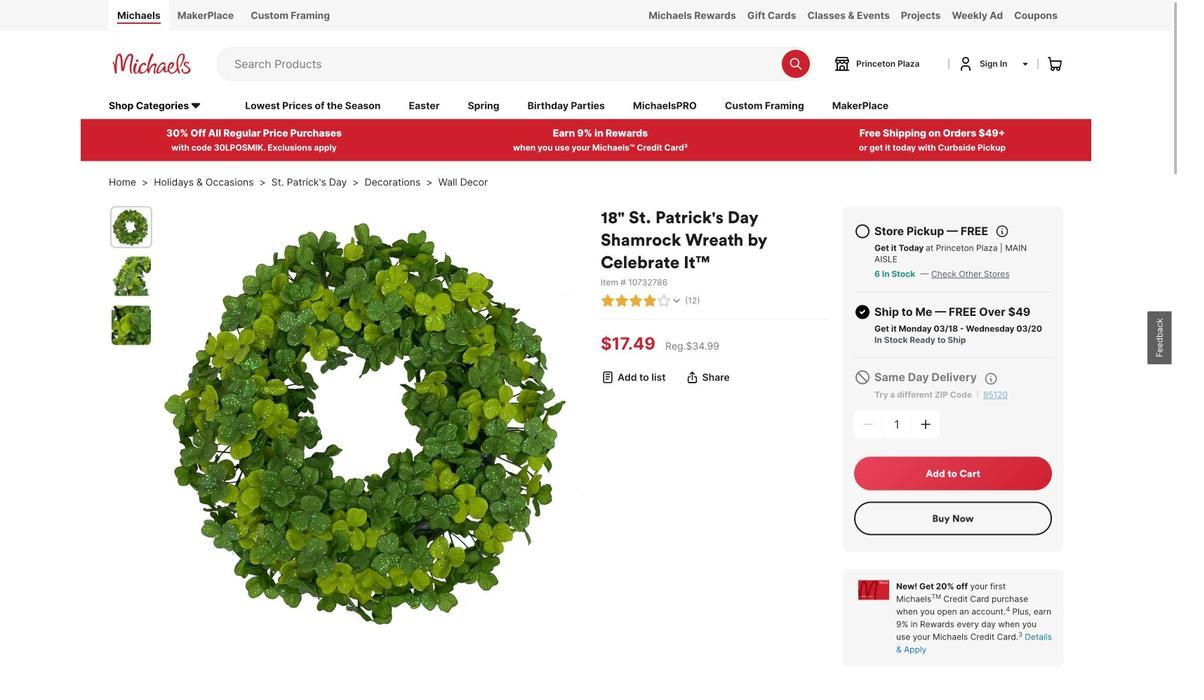 Task type: vqa. For each thing, say whether or not it's contained in the screenshot.
Search Input field
yes



Task type: describe. For each thing, give the bounding box(es) containing it.
open samedaydelivery details modal image
[[984, 372, 998, 386]]

plcc card logo image
[[859, 580, 890, 600]]

search button image
[[789, 57, 803, 71]]

0 horizontal spatial tabler image
[[854, 223, 871, 240]]

Number Stepper text field
[[883, 411, 911, 439]]

1 horizontal spatial tabler image
[[996, 224, 1010, 239]]



Task type: locate. For each thing, give the bounding box(es) containing it.
tabler image
[[854, 369, 871, 386]]

tabler image
[[854, 223, 871, 240], [996, 224, 1010, 239]]

button to increment counter for number stepper image
[[919, 418, 933, 432]]

18&#x22; st. patrick&#x27;s day shamrock wreath by celebrate it&#x2122; image
[[159, 206, 587, 635], [112, 208, 151, 247], [112, 257, 151, 296], [112, 306, 151, 345]]

Search Input field
[[234, 48, 775, 80]]



